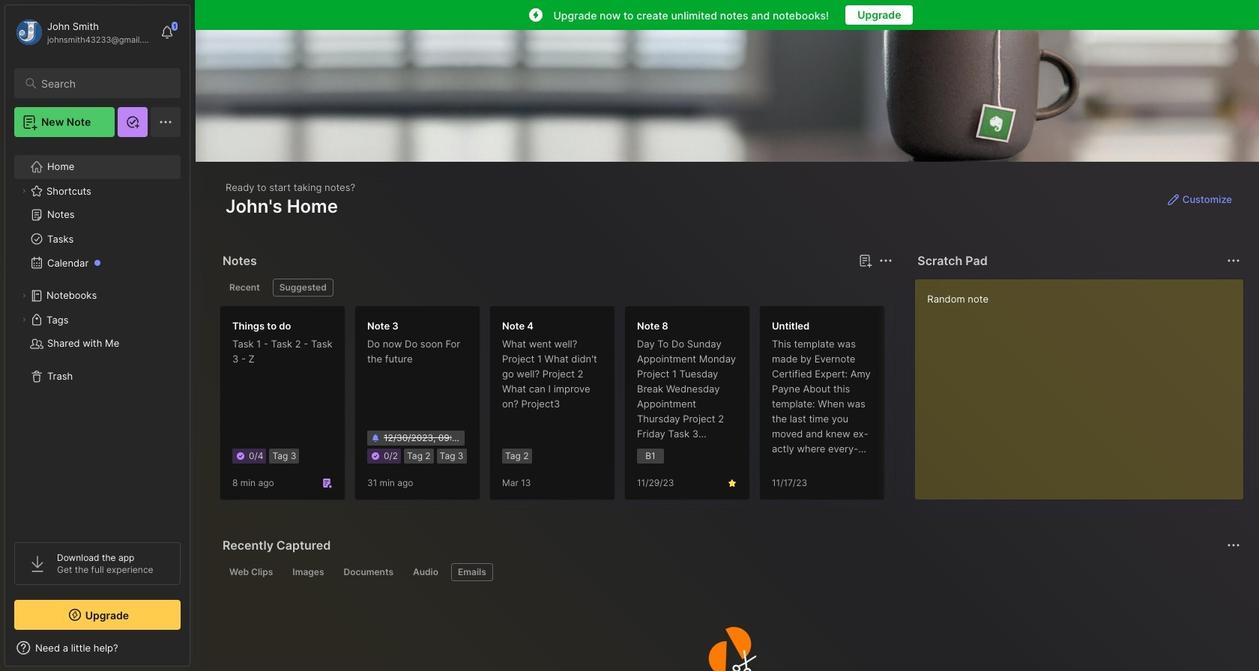 Task type: vqa. For each thing, say whether or not it's contained in the screenshot.
tree within "Main" element
yes



Task type: describe. For each thing, give the bounding box(es) containing it.
expand tags image
[[19, 316, 28, 325]]

none search field inside main element
[[41, 74, 167, 92]]

Start writing… text field
[[928, 280, 1243, 488]]

expand notebooks image
[[19, 292, 28, 301]]

1 tab list from the top
[[223, 279, 891, 297]]

1 more actions field from the left
[[876, 250, 897, 271]]

click to collapse image
[[189, 644, 201, 662]]



Task type: locate. For each thing, give the bounding box(es) containing it.
row group
[[220, 306, 1260, 510]]

tab list
[[223, 279, 891, 297], [223, 564, 1239, 582]]

tab
[[223, 279, 267, 297], [273, 279, 334, 297], [223, 564, 280, 582], [286, 564, 331, 582], [337, 564, 400, 582], [406, 564, 445, 582], [451, 564, 493, 582]]

0 horizontal spatial more actions field
[[876, 250, 897, 271]]

0 vertical spatial tab list
[[223, 279, 891, 297]]

Search text field
[[41, 76, 167, 91]]

more actions image
[[878, 252, 896, 270]]

None search field
[[41, 74, 167, 92]]

tree inside main element
[[5, 146, 190, 529]]

1 horizontal spatial more actions field
[[1224, 250, 1245, 271]]

WHAT'S NEW field
[[5, 637, 190, 661]]

Account field
[[14, 17, 153, 47]]

1 vertical spatial tab list
[[223, 564, 1239, 582]]

More actions field
[[876, 250, 897, 271], [1224, 250, 1245, 271]]

2 more actions field from the left
[[1224, 250, 1245, 271]]

2 tab list from the top
[[223, 564, 1239, 582]]

more actions image
[[1225, 252, 1243, 270]]

tree
[[5, 146, 190, 529]]

main element
[[0, 0, 195, 672]]



